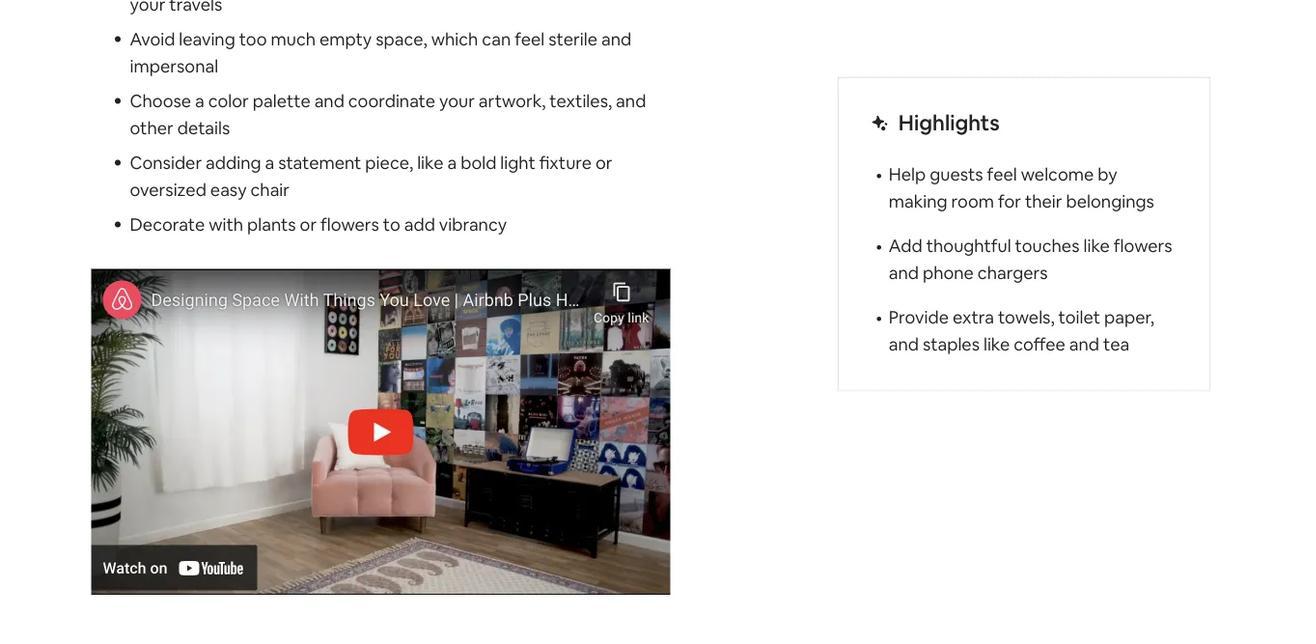 Task type: describe. For each thing, give the bounding box(es) containing it.
easy
[[210, 178, 247, 201]]

1 horizontal spatial a
[[265, 151, 275, 174]]

for
[[999, 190, 1022, 212]]

can
[[482, 27, 511, 50]]

your
[[439, 89, 475, 112]]

extra
[[953, 306, 995, 328]]

and right textiles,
[[616, 89, 647, 112]]

toilet
[[1059, 306, 1101, 328]]

and down provide
[[889, 333, 920, 355]]

feel inside avoid leaving too much empty space, which can feel sterile and impersonal
[[515, 27, 545, 50]]

decorate
[[130, 213, 205, 236]]

guests
[[930, 163, 984, 185]]

statement
[[278, 151, 362, 174]]

and right palette
[[315, 89, 345, 112]]

add thoughtful touches like flowers and phone chargers
[[889, 234, 1173, 284]]

light
[[501, 151, 536, 174]]

provide
[[889, 306, 949, 328]]

belongings
[[1067, 190, 1155, 212]]

choose a color palette and coordinate your artwork, textiles, and other details
[[130, 89, 647, 139]]

help
[[889, 163, 926, 185]]

highlights
[[899, 109, 1000, 137]]

other
[[130, 116, 174, 139]]

decorate with plants or flowers to add vibrancy
[[130, 213, 507, 236]]

chair
[[251, 178, 290, 201]]

and inside avoid leaving too much empty space, which can feel sterile and impersonal
[[602, 27, 632, 50]]

textiles,
[[550, 89, 613, 112]]

chargers
[[978, 261, 1049, 284]]

towels,
[[999, 306, 1055, 328]]

sterile
[[549, 27, 598, 50]]

piece,
[[365, 151, 414, 174]]

flowers for or
[[321, 213, 380, 236]]

impersonal
[[130, 54, 218, 77]]

a inside choose a color palette and coordinate your artwork, textiles, and other details
[[195, 89, 205, 112]]

with
[[209, 213, 244, 236]]

by
[[1098, 163, 1118, 185]]

0 horizontal spatial or
[[300, 213, 317, 236]]

oversized
[[130, 178, 207, 201]]



Task type: locate. For each thing, give the bounding box(es) containing it.
0 vertical spatial like
[[417, 151, 444, 174]]

0 horizontal spatial feel
[[515, 27, 545, 50]]

1 vertical spatial or
[[300, 213, 317, 236]]

welcome
[[1022, 163, 1095, 185]]

coffee
[[1014, 333, 1066, 355]]

0 horizontal spatial flowers
[[321, 213, 380, 236]]

flowers down belongings
[[1114, 234, 1173, 257]]

avoid
[[130, 27, 175, 50]]

plants
[[247, 213, 296, 236]]

staples
[[923, 333, 980, 355]]

their
[[1026, 190, 1063, 212]]

feel up "for"
[[988, 163, 1018, 185]]

paper,
[[1105, 306, 1155, 328]]

feel
[[515, 27, 545, 50], [988, 163, 1018, 185]]

vibrancy
[[439, 213, 507, 236]]

1 horizontal spatial feel
[[988, 163, 1018, 185]]

consider adding a statement piece, like a bold light fixture or oversized easy chair
[[130, 151, 613, 201]]

provide extra towels, toilet paper, and staples like coffee and tea
[[889, 306, 1155, 355]]

which
[[431, 27, 479, 50]]

details
[[177, 116, 230, 139]]

2 horizontal spatial a
[[448, 151, 457, 174]]

fixture
[[540, 151, 592, 174]]

like
[[417, 151, 444, 174], [1084, 234, 1111, 257], [984, 333, 1011, 355]]

a up chair
[[265, 151, 275, 174]]

1 vertical spatial like
[[1084, 234, 1111, 257]]

or right fixture
[[596, 151, 613, 174]]

and inside add thoughtful touches like flowers and phone chargers
[[889, 261, 920, 284]]

making
[[889, 190, 948, 212]]

flowers for like
[[1114, 234, 1173, 257]]

2 vertical spatial like
[[984, 333, 1011, 355]]

add
[[889, 234, 923, 257]]

like inside add thoughtful touches like flowers and phone chargers
[[1084, 234, 1111, 257]]

and down add
[[889, 261, 920, 284]]

a up details
[[195, 89, 205, 112]]

0 horizontal spatial a
[[195, 89, 205, 112]]

leaving
[[179, 27, 235, 50]]

feel right can
[[515, 27, 545, 50]]

flowers left to
[[321, 213, 380, 236]]

or inside the consider adding a statement piece, like a bold light fixture or oversized easy chair
[[596, 151, 613, 174]]

a left bold
[[448, 151, 457, 174]]

like inside the consider adding a statement piece, like a bold light fixture or oversized easy chair
[[417, 151, 444, 174]]

too
[[239, 27, 267, 50]]

help guests feel welcome by making room for their belongings
[[889, 163, 1155, 212]]

like down extra
[[984, 333, 1011, 355]]

phone
[[923, 261, 975, 284]]

1 horizontal spatial like
[[984, 333, 1011, 355]]

to
[[383, 213, 401, 236]]

1 horizontal spatial flowers
[[1114, 234, 1173, 257]]

space,
[[376, 27, 428, 50]]

2 horizontal spatial like
[[1084, 234, 1111, 257]]

or right plants
[[300, 213, 317, 236]]

flowers
[[321, 213, 380, 236], [1114, 234, 1173, 257]]

and right sterile
[[602, 27, 632, 50]]

palette
[[253, 89, 311, 112]]

bold
[[461, 151, 497, 174]]

or
[[596, 151, 613, 174], [300, 213, 317, 236]]

coordinate
[[349, 89, 436, 112]]

artwork,
[[479, 89, 546, 112]]

choose
[[130, 89, 191, 112]]

like down belongings
[[1084, 234, 1111, 257]]

empty
[[320, 27, 372, 50]]

adding
[[206, 151, 261, 174]]

color
[[208, 89, 249, 112]]

thoughtful
[[927, 234, 1012, 257]]

avoid leaving too much empty space, which can feel sterile and impersonal
[[130, 27, 632, 77]]

1 horizontal spatial or
[[596, 151, 613, 174]]

touches
[[1016, 234, 1080, 257]]

0 vertical spatial feel
[[515, 27, 545, 50]]

much
[[271, 27, 316, 50]]

like inside provide extra towels, toilet paper, and staples like coffee and tea
[[984, 333, 1011, 355]]

flowers inside add thoughtful touches like flowers and phone chargers
[[1114, 234, 1173, 257]]

add
[[404, 213, 435, 236]]

and
[[602, 27, 632, 50], [315, 89, 345, 112], [616, 89, 647, 112], [889, 261, 920, 284], [889, 333, 920, 355], [1070, 333, 1100, 355]]

and down toilet
[[1070, 333, 1100, 355]]

a
[[195, 89, 205, 112], [265, 151, 275, 174], [448, 151, 457, 174]]

room
[[952, 190, 995, 212]]

feel inside 'help guests feel welcome by making room for their belongings'
[[988, 163, 1018, 185]]

0 horizontal spatial like
[[417, 151, 444, 174]]

tea
[[1104, 333, 1130, 355]]

1 vertical spatial feel
[[988, 163, 1018, 185]]

like right 'piece,'
[[417, 151, 444, 174]]

consider
[[130, 151, 202, 174]]

0 vertical spatial or
[[596, 151, 613, 174]]



Task type: vqa. For each thing, say whether or not it's contained in the screenshot.
"PAPER,"
yes



